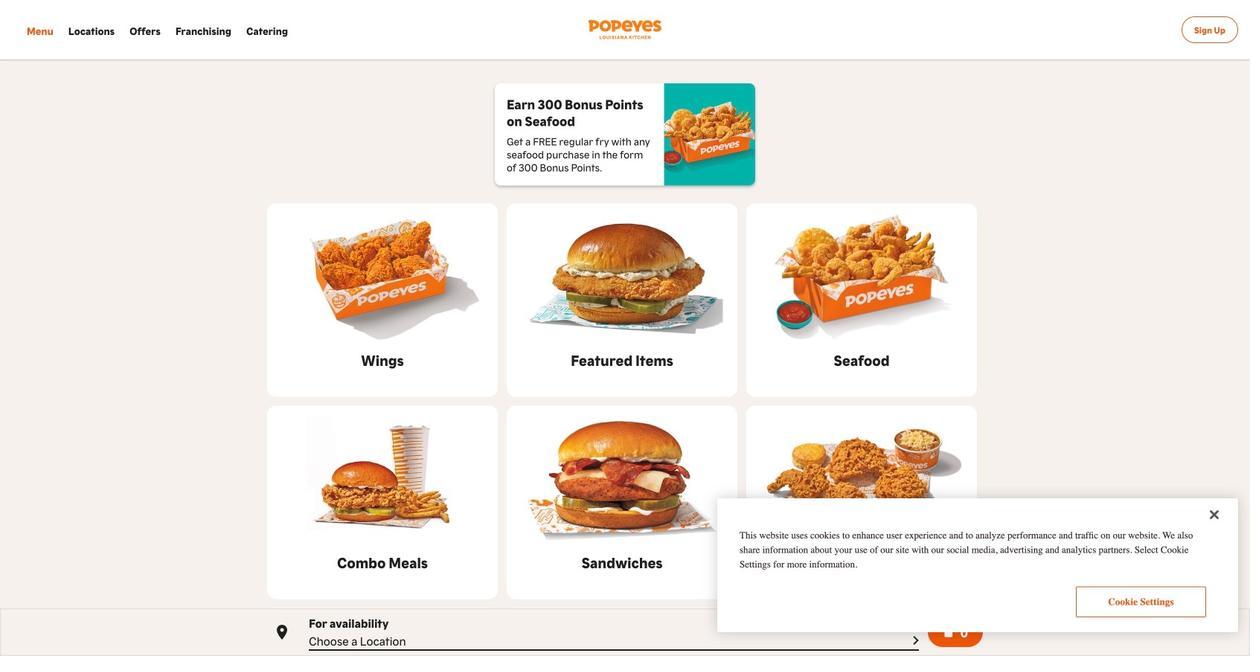 Task type: describe. For each thing, give the bounding box(es) containing it.
heading for the wings image
[[361, 350, 404, 370]]

chicken sandwich image
[[507, 412, 738, 546]]

heading for freshly prepared bonafide chicken image at the bottom of the page
[[800, 552, 925, 573]]

wings image
[[267, 210, 498, 344]]

heading for classic chicken sandwich & cajun fries image
[[337, 552, 428, 573]]

earn 300 bonus points on seafood image
[[665, 83, 756, 186]]



Task type: vqa. For each thing, say whether or not it's contained in the screenshot.
Wings "image" heading
yes



Task type: locate. For each thing, give the bounding box(es) containing it.
heading for chicken sandwich image
[[582, 552, 663, 573]]

freshly prepared bonafide chicken image
[[747, 412, 978, 546]]

heading for featured items image
[[571, 350, 674, 370]]

heading
[[507, 95, 653, 129], [361, 350, 404, 370], [571, 350, 674, 370], [834, 350, 890, 370], [337, 552, 428, 573], [582, 552, 663, 573], [800, 552, 925, 573]]

seafood image
[[747, 210, 978, 344]]

classic chicken sandwich & cajun fries image
[[267, 412, 498, 546]]

featured items image
[[507, 210, 738, 344]]

heading for seafood "image"
[[834, 350, 890, 370]]



